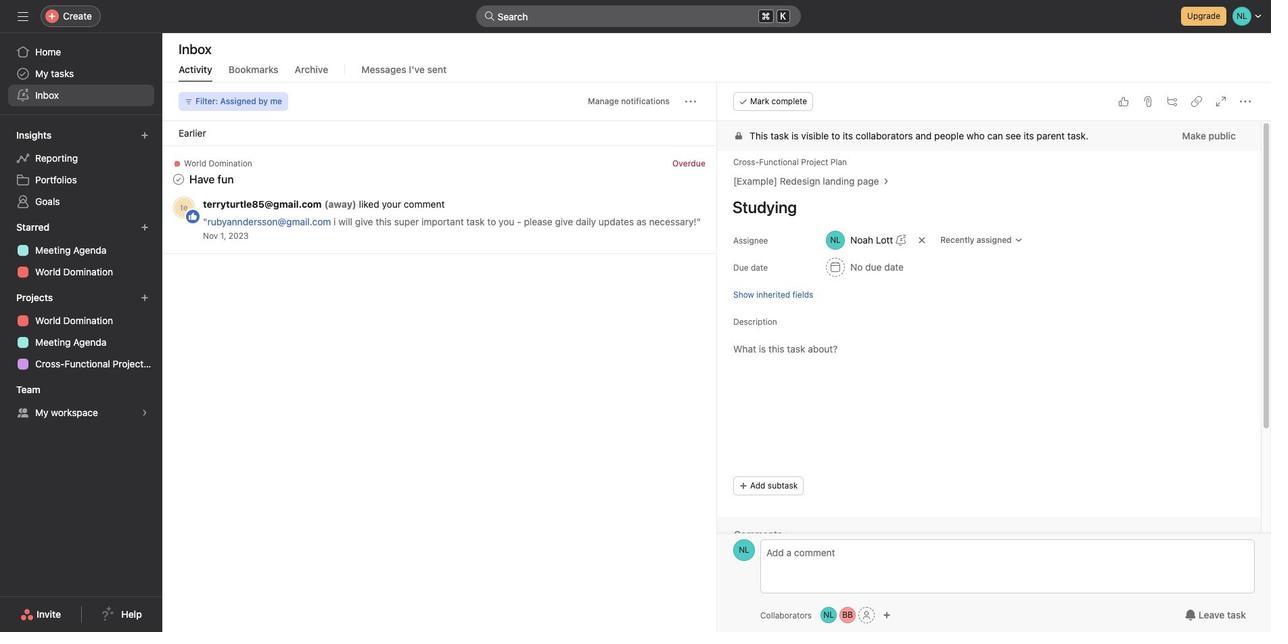 Task type: vqa. For each thing, say whether or not it's contained in the screenshot.
the bottom "project"
no



Task type: locate. For each thing, give the bounding box(es) containing it.
projects element
[[0, 286, 162, 378]]

remove assignee image
[[919, 236, 927, 244]]

add or remove collaborators image
[[840, 607, 856, 623]]

add or remove collaborators image left add or remove collaborators image
[[821, 607, 837, 623]]

add or remove collaborators image
[[821, 607, 837, 623], [883, 611, 892, 619]]

main content inside the studying dialog
[[717, 121, 1262, 632]]

None field
[[476, 5, 801, 27]]

1 horizontal spatial add or remove collaborators image
[[883, 611, 892, 619]]

new project or portfolio image
[[141, 294, 149, 302]]

Search tasks, projects, and more text field
[[476, 5, 801, 27]]

add items to starred image
[[141, 223, 149, 231]]

add or remove collaborators image right add or remove collaborators image
[[883, 611, 892, 619]]

0 likes. click to like this task image
[[1119, 96, 1130, 107]]

prominent image
[[484, 11, 495, 22]]

comments image
[[786, 531, 794, 539]]

add to bookmarks image
[[669, 162, 680, 173]]

more actions for this task image
[[1241, 96, 1252, 107]]

main content
[[717, 121, 1262, 632]]

more actions image
[[686, 96, 696, 107]]



Task type: describe. For each thing, give the bounding box(es) containing it.
global element
[[0, 33, 162, 114]]

add subtask image
[[1168, 96, 1178, 107]]

Task Name text field
[[724, 192, 1245, 223]]

teams element
[[0, 378, 162, 426]]

archive notifications image
[[691, 162, 702, 173]]

full screen image
[[1216, 96, 1227, 107]]

see details, my workspace image
[[141, 409, 149, 417]]

copy task link image
[[1192, 96, 1203, 107]]

new insights image
[[141, 131, 149, 139]]

starred element
[[0, 215, 162, 286]]

studying dialog
[[717, 83, 1272, 632]]

insights element
[[0, 123, 162, 215]]

attachments: add a file to this task, studying image
[[1143, 96, 1154, 107]]

open user profile image
[[734, 539, 755, 561]]

0 horizontal spatial add or remove collaborators image
[[821, 607, 837, 623]]

hide sidebar image
[[18, 11, 28, 22]]



